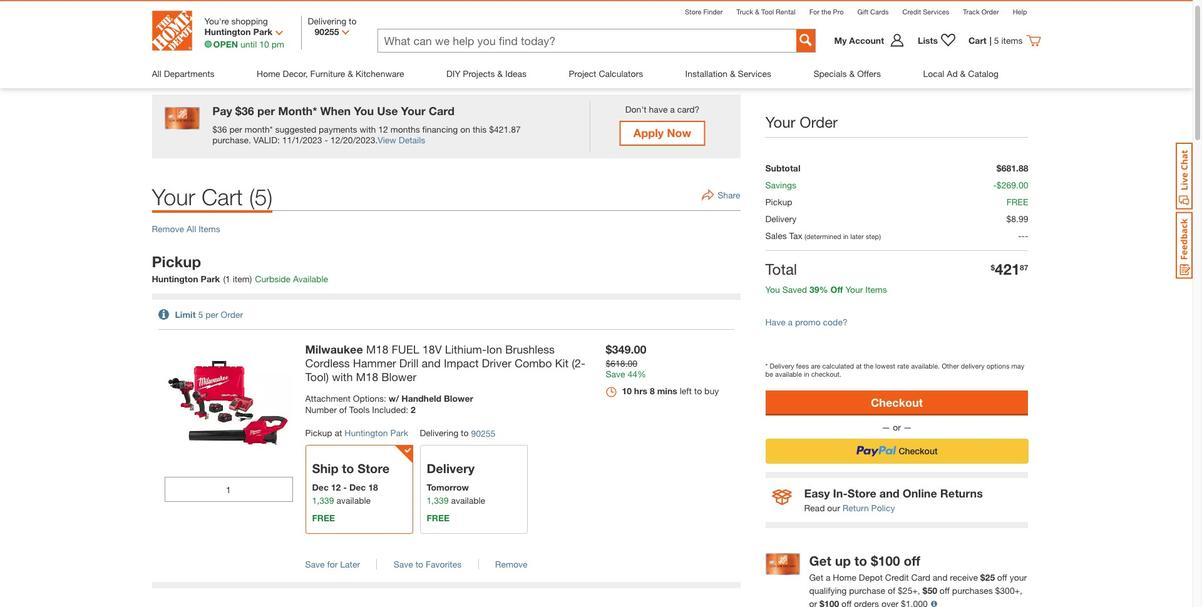 Task type: describe. For each thing, give the bounding box(es) containing it.
available inside * delivery fees are calculated at the lowest rate available. other delivery options may be available in checkout.
[[776, 370, 803, 378]]

tool)
[[305, 370, 329, 384]]

local ad & catalog
[[924, 68, 999, 79]]

credit services
[[903, 8, 950, 16]]

1 vertical spatial credit
[[886, 573, 910, 583]]

park for huntington park ( 1 item ) curbside available
[[201, 274, 220, 284]]

with for you
[[360, 124, 376, 135]]

to for save to favorites
[[416, 559, 424, 570]]

2 dec from the left
[[350, 482, 366, 493]]

your order
[[766, 113, 838, 131]]

track
[[964, 8, 980, 16]]

purchase
[[850, 586, 886, 596]]

1 vertical spatial )
[[250, 274, 252, 284]]

for
[[327, 559, 338, 570]]

0 horizontal spatial all
[[152, 68, 162, 79]]

at inside * delivery fees are calculated at the lowest rate available. other delivery options may be available in checkout.
[[857, 362, 862, 370]]

0 horizontal spatial pickup
[[152, 253, 201, 271]]

90255 inside delivering to 90255
[[471, 428, 496, 439]]

later
[[340, 559, 360, 570]]

for
[[810, 8, 820, 16]]

2 horizontal spatial park
[[391, 428, 408, 439]]

2 horizontal spatial huntington
[[345, 428, 388, 439]]

1 — from the left
[[882, 422, 891, 433]]

feedback link image
[[1177, 212, 1194, 279]]

free for 1,339
[[427, 513, 450, 524]]

1,339 inside delivery tomorrow 1,339 available
[[427, 496, 449, 506]]

2
[[411, 405, 416, 415]]

$25
[[981, 573, 996, 583]]

(2-
[[572, 356, 586, 370]]

off
[[831, 284, 844, 295]]

available inside ship to store dec 12 - dec 18 1,339 available
[[337, 496, 371, 506]]

$ inside $ 421 87
[[991, 263, 996, 272]]

1 vertical spatial all
[[187, 224, 196, 234]]

$8.99
[[1007, 214, 1029, 224]]

tools
[[349, 405, 370, 415]]

all departments
[[152, 68, 215, 79]]

lowest
[[876, 362, 896, 370]]

be
[[766, 370, 774, 378]]

1 horizontal spatial 5
[[255, 184, 267, 211]]

included
[[372, 405, 406, 415]]

save for later
[[305, 559, 360, 570]]

0 vertical spatial 90255
[[315, 26, 339, 37]]

get for up
[[810, 554, 832, 570]]

1 vertical spatial :
[[406, 405, 409, 415]]

5 items
[[995, 35, 1023, 46]]

1 horizontal spatial home
[[833, 573, 857, 583]]

save for save to favorites
[[394, 559, 413, 570]]

this
[[473, 124, 487, 135]]

delivery tomorrow 1,339 available
[[427, 462, 486, 506]]

lithium-
[[445, 343, 487, 356]]

ship
[[312, 462, 339, 476]]

financing
[[423, 124, 458, 135]]

get for a
[[810, 573, 824, 583]]

truck & tool rental
[[737, 8, 796, 16]]

2 horizontal spatial per
[[257, 104, 275, 118]]

your up subtotal
[[766, 113, 796, 131]]

to for delivering to 90255
[[461, 428, 469, 439]]

blower inside m18 fuel 18v lithium-ion brushless cordless hammer drill and impact driver combo kit (2- tool) with m18 blower
[[382, 370, 417, 384]]

month*
[[278, 104, 317, 118]]

specials & offers
[[814, 68, 882, 79]]

easy
[[805, 487, 830, 501]]

to right left
[[695, 386, 702, 397]]

delivery inside * delivery fees are calculated at the lowest rate available. other delivery options may be available in checkout.
[[770, 362, 795, 370]]

0 vertical spatial store
[[685, 8, 702, 16]]

and inside easy in-store and online returns read our return policy
[[880, 487, 900, 501]]

drill
[[400, 356, 419, 370]]

orange clock image
[[606, 387, 617, 398]]

0 vertical spatial a
[[671, 104, 675, 115]]

my
[[835, 35, 847, 46]]

your
[[1010, 573, 1028, 583]]

0 vertical spatial services
[[924, 8, 950, 16]]

you're
[[205, 16, 229, 26]]

decor,
[[283, 68, 308, 79]]

2 horizontal spatial and
[[933, 573, 948, 583]]

to right up
[[855, 554, 868, 570]]

& right installation
[[730, 68, 736, 79]]

1 vertical spatial cart
[[202, 184, 243, 211]]

90255 link
[[471, 428, 496, 439]]

pay $ 36 per month* when you use your card $ 36 per month* suggested payments with 12 months financing on this $ 421.87 purchase. valid: 11/1/2023 - 12/20/2023. view details
[[212, 104, 521, 145]]

10 hrs 8 mins left to buy
[[620, 386, 719, 397]]

0 horizontal spatial 5
[[198, 310, 203, 320]]

home inside home decor, furniture & kitchenware link
[[257, 68, 280, 79]]

& inside "link"
[[498, 68, 503, 79]]

& inside 'link'
[[961, 68, 966, 79]]

purchase.
[[212, 135, 251, 145]]

have
[[766, 317, 786, 328]]

other
[[942, 362, 960, 370]]

0 horizontal spatial :
[[384, 393, 387, 404]]

offers
[[858, 68, 882, 79]]

savings
[[766, 180, 797, 190]]

items
[[199, 224, 220, 234]]

apply now link
[[620, 121, 706, 146]]

0 vertical spatial 5
[[995, 35, 1000, 46]]

( for 1
[[223, 274, 226, 284]]

♢
[[921, 554, 922, 554]]

depot
[[859, 573, 883, 583]]

policy
[[872, 503, 896, 514]]

gift cards
[[858, 8, 889, 16]]

share cart image
[[702, 189, 718, 202]]

apply
[[634, 126, 664, 140]]

specials & offers link
[[814, 59, 882, 88]]

m18 fuel 18v lithium-ion brushless cordless hammer drill and impact driver combo kit (2- tool) with m18 blower
[[305, 343, 586, 384]]

$349.00 $618.00 save 44%
[[606, 343, 647, 380]]

you're shopping
[[205, 16, 268, 26]]

1 horizontal spatial or
[[894, 422, 901, 433]]

curbside
[[255, 274, 291, 284]]

0 horizontal spatial 36
[[217, 124, 227, 135]]

off your qualifying purchase of $25+,
[[810, 573, 1028, 596]]

1
[[226, 274, 230, 284]]

hrs
[[635, 386, 648, 397]]

to for ship to store dec 12 - dec 18 1,339 available
[[342, 462, 354, 476]]

number
[[305, 405, 337, 415]]

receive
[[951, 573, 979, 583]]

save to favorites link
[[394, 559, 462, 570]]

easy in-store and online returns read our return policy
[[805, 487, 984, 514]]

promo
[[796, 317, 821, 328]]

now
[[667, 126, 692, 140]]

departments
[[164, 68, 215, 79]]

your up remove all items
[[152, 184, 195, 211]]

12 inside pay $ 36 per month* when you use your card $ 36 per month* suggested payments with 12 months financing on this $ 421.87 purchase. valid: 11/1/2023 - 12/20/2023. view details
[[379, 124, 388, 135]]

* delivery fees are calculated at the lowest rate available. other delivery options may be available in checkout.
[[766, 362, 1025, 378]]

sales tax (determined in later step)
[[766, 231, 882, 241]]

0 vertical spatial )
[[267, 184, 273, 211]]

m18 fuel 18v lithium-ion brushless cordless hammer drill and impact driver combo kit (2-tool) with m18 blower image
[[164, 343, 293, 471]]

1 vertical spatial at
[[335, 428, 342, 439]]

shopping
[[232, 16, 268, 26]]

hammer
[[353, 356, 397, 370]]

all departments link
[[152, 59, 215, 88]]

available inside delivery tomorrow 1,339 available
[[451, 496, 486, 506]]

payments
[[319, 124, 357, 135]]

0 vertical spatial cart
[[969, 35, 987, 46]]

furniture
[[311, 68, 345, 79]]

0 horizontal spatial 10
[[259, 39, 269, 49]]

submit search image
[[800, 34, 812, 46]]

you inside pay $ 36 per month* when you use your card $ 36 per month* suggested payments with 12 months financing on this $ 421.87 purchase. valid: 11/1/2023 - 12/20/2023. view details
[[354, 104, 374, 118]]

and inside m18 fuel 18v lithium-ion brushless cordless hammer drill and impact driver combo kit (2- tool) with m18 blower
[[422, 356, 441, 370]]

$300+,
[[996, 586, 1023, 596]]

card?
[[678, 104, 700, 115]]

limit 5 per order
[[175, 310, 243, 320]]

truck & tool rental link
[[737, 8, 796, 16]]

delivering for delivering to
[[308, 16, 347, 26]]

& left tool
[[756, 8, 760, 16]]

1 vertical spatial m18
[[356, 370, 379, 384]]

later
[[851, 232, 864, 241]]

are
[[811, 362, 821, 370]]

share
[[718, 190, 741, 200]]

diy
[[447, 68, 461, 79]]

& left offers in the top right of the page
[[850, 68, 855, 79]]

return
[[843, 503, 869, 514]]

(determined
[[805, 232, 842, 241]]

pay
[[212, 104, 232, 118]]

attachment
[[305, 393, 351, 404]]

0 vertical spatial off
[[904, 554, 921, 570]]



Task type: locate. For each thing, give the bounding box(es) containing it.
12 inside ship to store dec 12 - dec 18 1,339 available
[[331, 482, 341, 493]]

2 vertical spatial store
[[848, 487, 877, 501]]

item
[[866, 284, 883, 295]]

1 horizontal spatial with
[[360, 124, 376, 135]]

to inside delivering to 90255
[[461, 428, 469, 439]]

you inside total you saved 39% off your item s
[[766, 284, 781, 295]]

track order link
[[964, 8, 1000, 16]]

( down the valid:
[[249, 184, 255, 211]]

&
[[756, 8, 760, 16], [348, 68, 353, 79], [498, 68, 503, 79], [730, 68, 736, 79], [850, 68, 855, 79], [961, 68, 966, 79]]

36 down pay
[[217, 124, 227, 135]]

get left up
[[810, 554, 832, 570]]

1 vertical spatial services
[[738, 68, 772, 79]]

0 vertical spatial get
[[810, 554, 832, 570]]

in inside * delivery fees are calculated at the lowest rate available. other delivery options may be available in checkout.
[[804, 370, 810, 378]]

- inside ship to store dec 12 - dec 18 1,339 available
[[344, 482, 347, 493]]

all left items
[[187, 224, 196, 234]]

free up $8.99
[[1007, 197, 1029, 207]]

credit
[[903, 8, 922, 16], [886, 573, 910, 583]]

1 horizontal spatial —
[[904, 422, 913, 433]]

0 horizontal spatial blower
[[382, 370, 417, 384]]

: left w/
[[384, 393, 387, 404]]

dec left 18
[[350, 482, 366, 493]]

1 horizontal spatial the
[[864, 362, 874, 370]]

don't have a card?
[[626, 104, 700, 115]]

store up "return"
[[848, 487, 877, 501]]

5 right limit
[[198, 310, 203, 320]]

months
[[391, 124, 420, 135]]

1 horizontal spatial )
[[267, 184, 273, 211]]

1 vertical spatial pickup
[[152, 253, 201, 271]]

0 vertical spatial delivery
[[766, 214, 797, 224]]

off for $300+,
[[940, 586, 950, 596]]

and right drill
[[422, 356, 441, 370]]

( left item
[[223, 274, 226, 284]]

get
[[810, 554, 832, 570], [810, 573, 824, 583]]

or down the qualifying
[[810, 599, 818, 608]]

valid:
[[254, 135, 280, 145]]

1 vertical spatial delivering
[[420, 428, 459, 439]]

1 vertical spatial with
[[332, 370, 353, 384]]

in left are
[[804, 370, 810, 378]]

0 vertical spatial park
[[253, 26, 273, 37]]

$618.00
[[606, 358, 638, 369]]

and up "policy"
[[880, 487, 900, 501]]

the right for
[[822, 8, 832, 16]]

1 horizontal spatial (
[[249, 184, 255, 211]]

$ left the '87'
[[991, 263, 996, 272]]

huntington up "open"
[[205, 26, 251, 37]]

open until 10 pm
[[213, 39, 284, 49]]

driver
[[482, 356, 512, 370]]

1 1,339 from the left
[[312, 496, 334, 506]]

returns
[[941, 487, 984, 501]]

2 1,339 from the left
[[427, 496, 449, 506]]

or down checkout at the bottom of the page
[[894, 422, 901, 433]]

a for have a promo code?
[[788, 317, 793, 328]]

view
[[378, 135, 397, 145]]

pm
[[272, 39, 284, 49]]

dec
[[312, 482, 329, 493], [350, 482, 366, 493]]

1 horizontal spatial cart
[[969, 35, 987, 46]]

view details link
[[378, 135, 426, 145]]

with right tool)
[[332, 370, 353, 384]]

pickup down savings
[[766, 197, 793, 207]]

& right furniture
[[348, 68, 353, 79]]

1 vertical spatial order
[[800, 113, 838, 131]]

order
[[982, 8, 1000, 16], [800, 113, 838, 131], [221, 310, 243, 320]]

delivering up furniture
[[308, 16, 347, 26]]

delivery for delivery
[[766, 214, 797, 224]]

off right $25
[[998, 573, 1008, 583]]

delivery right the *
[[770, 362, 795, 370]]

to right ship
[[342, 462, 354, 476]]

0 horizontal spatial dec
[[312, 482, 329, 493]]

store for easy
[[848, 487, 877, 501]]

services right installation
[[738, 68, 772, 79]]

purchases
[[953, 586, 993, 596]]

the home depot image
[[152, 11, 192, 51]]

available
[[293, 274, 328, 284]]

with left view at top left
[[360, 124, 376, 135]]

0 horizontal spatial card
[[429, 104, 455, 118]]

free for store
[[312, 513, 335, 524]]

w/
[[389, 393, 399, 404]]

of left tools
[[339, 405, 347, 415]]

0 vertical spatial 10
[[259, 39, 269, 49]]

0 horizontal spatial cart
[[202, 184, 243, 211]]

you left use
[[354, 104, 374, 118]]

free down tomorrow
[[427, 513, 450, 524]]

1 vertical spatial home
[[833, 573, 857, 583]]

in left later
[[844, 232, 849, 241]]

0 horizontal spatial delivering
[[308, 16, 347, 26]]

diy projects & ideas
[[447, 68, 527, 79]]

park for huntington park
[[253, 26, 273, 37]]

2 horizontal spatial order
[[982, 8, 1000, 16]]

free down ship to store dec 12 - dec 18 1,339 available
[[312, 513, 335, 524]]

your right off
[[846, 284, 864, 295]]

$349.00
[[606, 343, 647, 356]]

cart up items
[[202, 184, 243, 211]]

to left 90255 link
[[461, 428, 469, 439]]

0 horizontal spatial home
[[257, 68, 280, 79]]

2 vertical spatial park
[[391, 428, 408, 439]]

0 horizontal spatial —
[[882, 422, 891, 433]]

2 horizontal spatial free
[[1007, 197, 1029, 207]]

) left curbside
[[250, 274, 252, 284]]

order for your order
[[800, 113, 838, 131]]

1 vertical spatial and
[[880, 487, 900, 501]]

month*
[[245, 124, 273, 135]]

0 vertical spatial delivering
[[308, 16, 347, 26]]

& left ideas
[[498, 68, 503, 79]]

m18
[[366, 343, 389, 356], [356, 370, 379, 384]]

huntington down tools
[[345, 428, 388, 439]]

1 vertical spatial the
[[864, 362, 874, 370]]

in inside sales tax (determined in later step)
[[844, 232, 849, 241]]

1 vertical spatial in
[[804, 370, 810, 378]]

2 vertical spatial a
[[826, 573, 831, 583]]

18v
[[423, 343, 442, 356]]

1 horizontal spatial pickup
[[305, 428, 332, 439]]

delivering down handheld
[[420, 428, 459, 439]]

0 vertical spatial 36
[[242, 104, 254, 118]]

2 get from the top
[[810, 573, 824, 583]]

36 up month*
[[242, 104, 254, 118]]

pickup down number
[[305, 428, 332, 439]]

card inside pay $ 36 per month* when you use your card $ 36 per month* suggested payments with 12 months financing on this $ 421.87 purchase. valid: 11/1/2023 - 12/20/2023. view details
[[429, 104, 455, 118]]

to for delivering to
[[349, 16, 357, 26]]

blower up delivering to 90255
[[444, 393, 474, 404]]

— down checkout "button"
[[904, 422, 913, 433]]

store inside easy in-store and online returns read our return policy
[[848, 487, 877, 501]]

1 vertical spatial card
[[912, 573, 931, 583]]

kit
[[555, 356, 569, 370]]

0 vertical spatial order
[[982, 8, 1000, 16]]

lists link
[[912, 33, 963, 48]]

store inside ship to store dec 12 - dec 18 1,339 available
[[358, 462, 390, 476]]

with inside m18 fuel 18v lithium-ion brushless cordless hammer drill and impact driver combo kit (2- tool) with m18 blower
[[332, 370, 353, 384]]

2 horizontal spatial pickup
[[766, 197, 793, 207]]

per up month*
[[257, 104, 275, 118]]

1 horizontal spatial 12
[[379, 124, 388, 135]]

home decor, furniture & kitchenware link
[[257, 59, 404, 88]]

( for 5
[[249, 184, 255, 211]]

1 vertical spatial you
[[766, 284, 781, 295]]

save for save for later
[[305, 559, 325, 570]]

a right have
[[788, 317, 793, 328]]

12 down use
[[379, 124, 388, 135]]

online
[[903, 487, 938, 501]]

read
[[805, 503, 825, 514]]

card up financing
[[429, 104, 455, 118]]

dec down ship
[[312, 482, 329, 493]]

0 vertical spatial home
[[257, 68, 280, 79]]

1 vertical spatial 90255
[[471, 428, 496, 439]]

$ right pay
[[235, 104, 242, 118]]

1 horizontal spatial store
[[685, 8, 702, 16]]

order for track order
[[982, 8, 1000, 16]]

huntington for huntington park ( 1 item ) curbside available
[[152, 274, 198, 284]]

get up the qualifying
[[810, 573, 824, 583]]

available down tomorrow
[[451, 496, 486, 506]]

ion
[[487, 343, 502, 356]]

5 down the valid:
[[255, 184, 267, 211]]

you down total
[[766, 284, 781, 295]]

$ right this
[[489, 124, 494, 135]]

gift
[[858, 8, 869, 16]]

per
[[257, 104, 275, 118], [230, 124, 242, 135], [206, 310, 218, 320]]

0 horizontal spatial available
[[337, 496, 371, 506]]

0 vertical spatial remove
[[152, 224, 184, 234]]

1 horizontal spatial at
[[857, 362, 862, 370]]

have a promo code? link
[[766, 317, 848, 328]]

1 horizontal spatial 10
[[622, 386, 632, 397]]

of
[[339, 405, 347, 415], [888, 586, 896, 596]]

tax
[[790, 231, 803, 241]]

2 — from the left
[[904, 422, 913, 433]]

of inside attachment options : w/ handheld blower number of tools included : 2
[[339, 405, 347, 415]]

0 vertical spatial in
[[844, 232, 849, 241]]

item
[[233, 274, 250, 284]]

home down up
[[833, 573, 857, 583]]

1 vertical spatial 36
[[217, 124, 227, 135]]

save inside $349.00 $618.00 save 44%
[[606, 369, 626, 380]]

store for ship
[[358, 462, 390, 476]]

park down included
[[391, 428, 408, 439]]

0 vertical spatial you
[[354, 104, 374, 118]]

live chat image
[[1177, 143, 1194, 210]]

1 vertical spatial 10
[[622, 386, 632, 397]]

None text field
[[378, 29, 797, 52], [378, 29, 797, 52], [378, 29, 797, 52], [378, 29, 797, 52]]

truck
[[737, 8, 754, 16]]

remove all items link
[[152, 224, 220, 234]]

lists
[[919, 35, 939, 46]]

1 horizontal spatial you
[[766, 284, 781, 295]]

1 horizontal spatial order
[[800, 113, 838, 131]]

$681.88
[[997, 163, 1029, 174]]

m18 up options
[[356, 370, 379, 384]]

1 vertical spatial delivery
[[770, 362, 795, 370]]

$ 421 87
[[991, 261, 1029, 278]]

limit
[[175, 310, 196, 320]]

*
[[766, 362, 768, 370]]

off right $50
[[940, 586, 950, 596]]

2 vertical spatial pickup
[[305, 428, 332, 439]]

0 horizontal spatial at
[[335, 428, 342, 439]]

2 horizontal spatial available
[[776, 370, 803, 378]]

0 vertical spatial per
[[257, 104, 275, 118]]

home left decor,
[[257, 68, 280, 79]]

1,339 inside ship to store dec 12 - dec 18 1,339 available
[[312, 496, 334, 506]]

0 horizontal spatial with
[[332, 370, 353, 384]]

1 horizontal spatial remove
[[495, 559, 528, 570]]

impact
[[444, 356, 479, 370]]

remove for remove link
[[495, 559, 528, 570]]

blower inside attachment options : w/ handheld blower number of tools included : 2
[[444, 393, 474, 404]]

help
[[1014, 8, 1028, 16]]

park up open until 10 pm
[[253, 26, 273, 37]]

up
[[836, 554, 851, 570]]

1 horizontal spatial :
[[406, 405, 409, 415]]

in-
[[834, 487, 848, 501]]

18
[[369, 482, 378, 493]]

fuel
[[392, 343, 420, 356]]

all
[[152, 68, 162, 79], [187, 224, 196, 234]]

and up $50
[[933, 573, 948, 583]]

to inside ship to store dec 12 - dec 18 1,339 available
[[342, 462, 354, 476]]

huntington park ( 1 item ) curbside available
[[152, 274, 328, 284]]

ideas
[[506, 68, 527, 79]]

$ down pay
[[212, 124, 217, 135]]

) down the valid:
[[267, 184, 273, 211]]

— down checkout at the bottom of the page
[[882, 422, 891, 433]]

0 horizontal spatial park
[[201, 274, 220, 284]]

store left 'finder'
[[685, 8, 702, 16]]

12
[[379, 124, 388, 135], [331, 482, 341, 493]]

local
[[924, 68, 945, 79]]

rate
[[898, 362, 910, 370]]

my account link
[[835, 33, 912, 48]]

get up to $100 off ♢
[[810, 554, 922, 570]]

0 vertical spatial at
[[857, 362, 862, 370]]

available down 18
[[337, 496, 371, 506]]

checkout.
[[812, 370, 842, 378]]

2 vertical spatial per
[[206, 310, 218, 320]]

cart
[[969, 35, 987, 46], [202, 184, 243, 211]]

1 horizontal spatial off
[[940, 586, 950, 596]]

1 vertical spatial off
[[998, 573, 1008, 583]]

save up orange clock icon
[[606, 369, 626, 380]]

huntington for huntington park
[[205, 26, 251, 37]]

a for get a home depot credit card and receive $25
[[826, 573, 831, 583]]

huntington up limit
[[152, 274, 198, 284]]

1 horizontal spatial in
[[844, 232, 849, 241]]

1 vertical spatial or
[[810, 599, 818, 608]]

store finder link
[[685, 8, 723, 16]]

0 horizontal spatial or
[[810, 599, 818, 608]]

1 vertical spatial (
[[223, 274, 226, 284]]

0 vertical spatial m18
[[366, 343, 389, 356]]

all left departments in the left of the page
[[152, 68, 162, 79]]

off for qualifying
[[998, 573, 1008, 583]]

combo
[[515, 356, 552, 370]]

remove for remove all items
[[152, 224, 184, 234]]

0 vertical spatial card
[[429, 104, 455, 118]]

at down number
[[335, 428, 342, 439]]

when
[[321, 104, 351, 118]]

of down get a home depot credit card and receive $25
[[888, 586, 896, 596]]

per right limit
[[206, 310, 218, 320]]

0 horizontal spatial )
[[250, 274, 252, 284]]

to left the favorites
[[416, 559, 424, 570]]

track order
[[964, 8, 1000, 16]]

5 left items
[[995, 35, 1000, 46]]

order down 1
[[221, 310, 243, 320]]

credit up $25+,
[[886, 573, 910, 583]]

delivering inside delivering to 90255
[[420, 428, 459, 439]]

1 horizontal spatial of
[[888, 586, 896, 596]]

in
[[844, 232, 849, 241], [804, 370, 810, 378]]

0 vertical spatial or
[[894, 422, 901, 433]]

available right be
[[776, 370, 803, 378]]

1 dec from the left
[[312, 482, 329, 493]]

1 horizontal spatial free
[[427, 513, 450, 524]]

delivery inside delivery tomorrow 1,339 available
[[427, 462, 475, 476]]

- inside pay $ 36 per month* when you use your card $ 36 per month* suggested payments with 12 months financing on this $ 421.87 purchase. valid: 11/1/2023 - 12/20/2023. view details
[[325, 135, 328, 145]]

delivering for delivering to 90255
[[420, 428, 459, 439]]

milwaukee
[[305, 343, 363, 356]]

code?
[[824, 317, 848, 328]]

10 left pm
[[259, 39, 269, 49]]

0 vertical spatial and
[[422, 356, 441, 370]]

delivering
[[308, 16, 347, 26], [420, 428, 459, 439]]

1 horizontal spatial save
[[394, 559, 413, 570]]

$269.00
[[997, 180, 1029, 190]]

apply now image
[[932, 601, 938, 608]]

$
[[235, 104, 242, 118], [212, 124, 217, 135], [489, 124, 494, 135], [991, 263, 996, 272]]

& right ad at right top
[[961, 68, 966, 79]]

delivering to 90255
[[420, 428, 496, 439]]

off inside off your qualifying purchase of $25+,
[[998, 573, 1008, 583]]

suggested
[[275, 124, 317, 135]]

2 vertical spatial delivery
[[427, 462, 475, 476]]

90255
[[315, 26, 339, 37], [471, 428, 496, 439]]

the inside * delivery fees are calculated at the lowest rate available. other delivery options may be available in checkout.
[[864, 362, 874, 370]]

)
[[267, 184, 273, 211], [250, 274, 252, 284]]

5
[[995, 35, 1000, 46], [255, 184, 267, 211], [198, 310, 203, 320]]

card
[[429, 104, 455, 118], [912, 573, 931, 583]]

your inside pay $ 36 per month* when you use your card $ 36 per month* suggested payments with 12 months financing on this $ 421.87 purchase. valid: 11/1/2023 - 12/20/2023. view details
[[401, 104, 426, 118]]

1 vertical spatial get
[[810, 573, 824, 583]]

1 get from the top
[[810, 554, 832, 570]]

services up lists link
[[924, 8, 950, 16]]

87
[[1021, 263, 1029, 272]]

per left month*
[[230, 124, 242, 135]]

park left 1
[[201, 274, 220, 284]]

your up months
[[401, 104, 426, 118]]

0 horizontal spatial remove
[[152, 224, 184, 234]]

tomorrow
[[427, 482, 469, 493]]

0 vertical spatial pickup
[[766, 197, 793, 207]]

0 vertical spatial the
[[822, 8, 832, 16]]

: left 2
[[406, 405, 409, 415]]

your inside total you saved 39% off your item s
[[846, 284, 864, 295]]

delivery for delivery tomorrow 1,339 available
[[427, 462, 475, 476]]

to up home decor, furniture & kitchenware
[[349, 16, 357, 26]]

get a home depot credit card and receive $25
[[810, 573, 996, 583]]

of inside off your qualifying purchase of $25+,
[[888, 586, 896, 596]]

m18 left fuel
[[366, 343, 389, 356]]

0 horizontal spatial per
[[206, 310, 218, 320]]

or inside off purchases $300+, or
[[810, 599, 818, 608]]

10
[[259, 39, 269, 49], [622, 386, 632, 397]]

blower up w/
[[382, 370, 417, 384]]

brushless
[[506, 343, 555, 356]]

have a promo code?
[[766, 317, 848, 328]]

for the pro link
[[810, 8, 844, 16]]

2 vertical spatial order
[[221, 310, 243, 320]]

None field
[[164, 477, 293, 502]]

with for cordless
[[332, 370, 353, 384]]

0 vertical spatial blower
[[382, 370, 417, 384]]

at right calculated
[[857, 362, 862, 370]]

with inside pay $ 36 per month* when you use your card $ 36 per month* suggested payments with 12 months financing on this $ 421.87 purchase. valid: 11/1/2023 - 12/20/2023. view details
[[360, 124, 376, 135]]

44%
[[628, 369, 647, 380]]

$100
[[871, 554, 901, 570]]

order down specials
[[800, 113, 838, 131]]

save left the favorites
[[394, 559, 413, 570]]

0 vertical spatial 12
[[379, 124, 388, 135]]

delivery up sales
[[766, 214, 797, 224]]

1 vertical spatial per
[[230, 124, 242, 135]]

pickup down remove all items link
[[152, 253, 201, 271]]

90255 up delivery tomorrow 1,339 available
[[471, 428, 496, 439]]

0 vertical spatial credit
[[903, 8, 922, 16]]

mins
[[658, 386, 678, 397]]

off inside off purchases $300+, or
[[940, 586, 950, 596]]

store up 18
[[358, 462, 390, 476]]

0 horizontal spatial (
[[223, 274, 226, 284]]

0 horizontal spatial a
[[671, 104, 675, 115]]



Task type: vqa. For each thing, say whether or not it's contained in the screenshot.
360°
no



